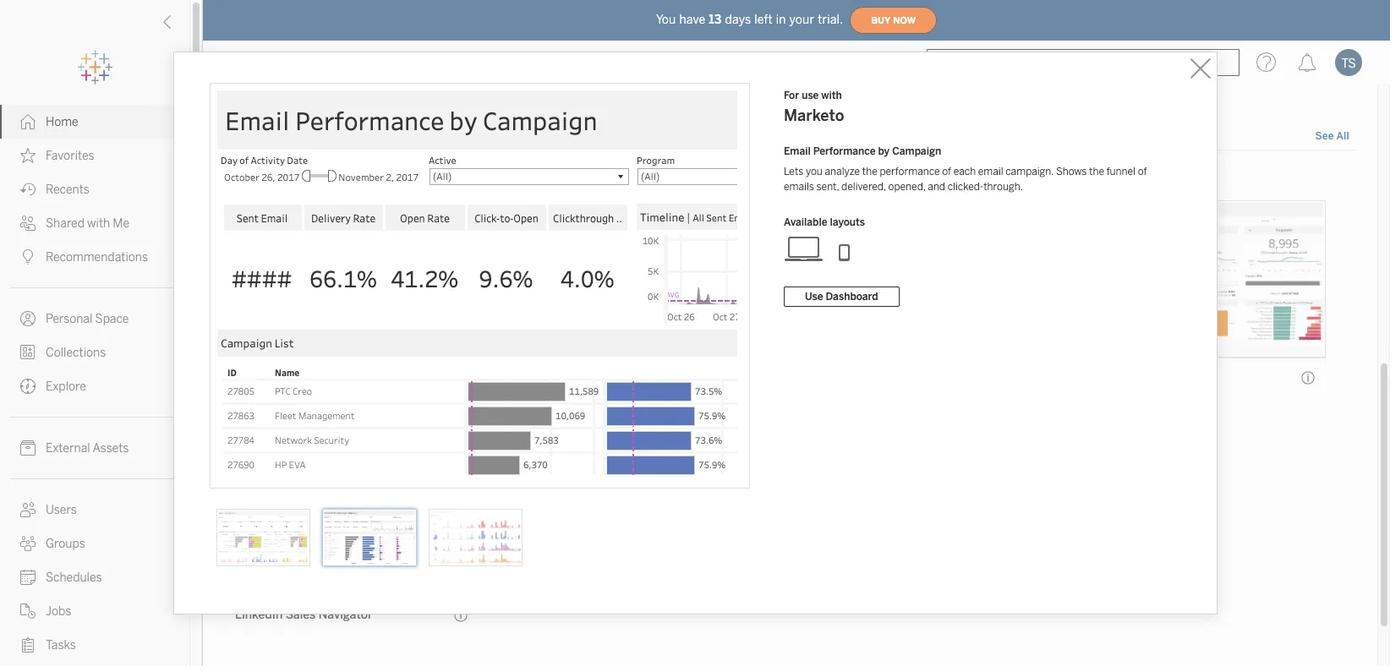 Task type: describe. For each thing, give the bounding box(es) containing it.
for use with marketo
[[784, 90, 845, 125]]

available layouts
[[784, 217, 866, 228]]

see
[[1316, 131, 1335, 142]]

each
[[954, 166, 976, 178]]

laptop image
[[784, 235, 825, 262]]

1 horizontal spatial marketo
[[784, 107, 845, 125]]

shared with me
[[46, 217, 130, 231]]

recommendations
[[46, 250, 148, 265]]

use
[[805, 291, 824, 303]]

schedules
[[46, 571, 102, 585]]

available
[[784, 217, 828, 228]]

sent,
[[817, 181, 840, 193]]

sales
[[286, 609, 316, 623]]

lets
[[784, 166, 804, 178]]

navigation panel element
[[0, 51, 190, 667]]

home
[[46, 115, 78, 129]]

shared with me link
[[0, 206, 190, 240]]

performance
[[880, 166, 940, 178]]

external assets
[[46, 442, 129, 456]]

recommendations link
[[0, 240, 190, 274]]

sign
[[442, 170, 465, 184]]

favorites
[[46, 149, 94, 163]]

tasks
[[46, 639, 76, 653]]

space
[[95, 312, 129, 327]]

opened,
[[889, 181, 926, 193]]

and
[[928, 181, 946, 193]]

home link
[[0, 105, 190, 139]]

2 data from the left
[[668, 170, 692, 184]]

web engagement image
[[216, 509, 311, 567]]

tasks link
[[0, 629, 190, 662]]

0 vertical spatial your
[[790, 12, 815, 27]]

assets
[[93, 442, 129, 456]]

2 the from the left
[[1090, 166, 1105, 178]]

with inside the 'main navigation. press the up and down arrow keys to access links.' element
[[87, 217, 110, 231]]

1 of from the left
[[943, 166, 952, 178]]

funnel
[[1107, 166, 1136, 178]]

main navigation. press the up and down arrow keys to access links. element
[[0, 105, 190, 667]]

2 of from the left
[[1139, 166, 1148, 178]]

simply
[[402, 170, 440, 184]]

email
[[784, 146, 811, 157]]

with inside for use with marketo
[[822, 90, 843, 102]]

0 horizontal spatial in
[[467, 170, 477, 184]]

dashboard
[[826, 291, 879, 303]]

or
[[589, 170, 601, 184]]

1 to from the left
[[480, 170, 491, 184]]

campaign
[[893, 146, 942, 157]]

layouts
[[830, 217, 866, 228]]

collections link
[[0, 336, 190, 370]]

email performance by campaign lets you analyze the performance of each email campaign. shows the funnel of emails sent, delivered, opened, and clicked-through.
[[784, 146, 1148, 193]]

navigator
[[319, 609, 373, 623]]

phone image
[[825, 235, 866, 262]]

groups
[[46, 537, 85, 552]]

1 data from the left
[[521, 170, 545, 184]]

for
[[784, 90, 800, 102]]

a
[[285, 170, 292, 184]]

started.
[[728, 170, 770, 184]]

start from a pre-built workbook. simply sign in to your data source, or use sample data to get started.
[[227, 170, 770, 184]]

linkedin
[[235, 609, 283, 623]]

emails
[[784, 181, 815, 193]]

trial.
[[818, 12, 844, 27]]

use dashboard
[[805, 291, 879, 303]]

days
[[725, 12, 752, 27]]

by
[[879, 146, 890, 157]]

campaign.
[[1006, 166, 1054, 178]]

1 vertical spatial your
[[494, 170, 518, 184]]

start
[[227, 170, 254, 184]]

analyze
[[825, 166, 861, 178]]

jobs link
[[0, 595, 190, 629]]



Task type: locate. For each thing, give the bounding box(es) containing it.
1 horizontal spatial data
[[668, 170, 692, 184]]

0 horizontal spatial marketo
[[518, 371, 564, 385]]

source,
[[547, 170, 587, 184]]

1 horizontal spatial use
[[802, 90, 819, 102]]

pre-
[[295, 170, 317, 184]]

1 vertical spatial in
[[467, 170, 477, 184]]

recents link
[[0, 173, 190, 206]]

use
[[802, 90, 819, 102], [604, 170, 623, 184]]

users link
[[0, 493, 190, 527]]

2 to from the left
[[695, 170, 706, 184]]

buy
[[872, 15, 891, 26]]

linkedin sales navigator
[[235, 609, 373, 623]]

in right left
[[776, 12, 787, 27]]

explore link
[[0, 370, 190, 404]]

through.
[[984, 181, 1024, 193]]

use right or on the left top of the page
[[604, 170, 623, 184]]

users
[[46, 503, 77, 518]]

the up delivered,
[[863, 166, 878, 178]]

0 horizontal spatial the
[[863, 166, 878, 178]]

0 horizontal spatial data
[[521, 170, 545, 184]]

you
[[656, 12, 676, 27]]

delivered,
[[842, 181, 887, 193]]

explore
[[46, 380, 86, 394]]

0 vertical spatial with
[[822, 90, 843, 102]]

the
[[863, 166, 878, 178], [1090, 166, 1105, 178]]

your
[[790, 12, 815, 27], [494, 170, 518, 184]]

shows
[[1057, 166, 1087, 178]]

see all
[[1316, 131, 1350, 142]]

1 vertical spatial marketo
[[518, 371, 564, 385]]

personal space
[[46, 312, 129, 327]]

get
[[708, 170, 726, 184]]

accelerators
[[227, 125, 315, 143]]

email
[[979, 166, 1004, 178]]

0 horizontal spatial use
[[604, 170, 623, 184]]

in right sign
[[467, 170, 477, 184]]

the left funnel on the right of page
[[1090, 166, 1105, 178]]

from
[[257, 170, 283, 184]]

1 horizontal spatial of
[[1139, 166, 1148, 178]]

to left the get
[[695, 170, 706, 184]]

left
[[755, 12, 773, 27]]

0 vertical spatial in
[[776, 12, 787, 27]]

me
[[113, 217, 130, 231]]

workbook.
[[343, 170, 400, 184]]

salesforce
[[235, 371, 294, 385]]

1 horizontal spatial with
[[822, 90, 843, 102]]

personal space link
[[0, 302, 190, 336]]

marketo
[[784, 107, 845, 125], [518, 371, 564, 385]]

external assets link
[[0, 432, 190, 465]]

0 vertical spatial marketo
[[784, 107, 845, 125]]

1 horizontal spatial to
[[695, 170, 706, 184]]

data right sample
[[668, 170, 692, 184]]

buy now button
[[850, 7, 938, 34]]

now
[[894, 15, 916, 26]]

all
[[1337, 131, 1350, 142]]

data
[[521, 170, 545, 184], [668, 170, 692, 184]]

use right for
[[802, 90, 819, 102]]

of left each
[[943, 166, 952, 178]]

see all link
[[1315, 128, 1351, 146]]

use dashboard button
[[784, 287, 900, 307]]

0 horizontal spatial of
[[943, 166, 952, 178]]

of
[[943, 166, 952, 178], [1139, 166, 1148, 178]]

email performance overview image
[[429, 509, 523, 567]]

built
[[317, 170, 341, 184]]

schedules link
[[0, 561, 190, 595]]

0 horizontal spatial with
[[87, 217, 110, 231]]

groups link
[[0, 527, 190, 561]]

jobs
[[46, 605, 71, 619]]

have
[[680, 12, 706, 27]]

1 horizontal spatial your
[[790, 12, 815, 27]]

you
[[806, 166, 823, 178]]

to right sign
[[480, 170, 491, 184]]

your right sign
[[494, 170, 518, 184]]

0 horizontal spatial to
[[480, 170, 491, 184]]

collections
[[46, 346, 106, 360]]

with right for
[[822, 90, 843, 102]]

with left me
[[87, 217, 110, 231]]

0 vertical spatial use
[[802, 90, 819, 102]]

personal
[[46, 312, 93, 327]]

1 vertical spatial use
[[604, 170, 623, 184]]

0 horizontal spatial your
[[494, 170, 518, 184]]

external
[[46, 442, 90, 456]]

clicked-
[[948, 181, 984, 193]]

performance
[[814, 146, 876, 157]]

data left the 'source,'
[[521, 170, 545, 184]]

of right funnel on the right of page
[[1139, 166, 1148, 178]]

1 horizontal spatial in
[[776, 12, 787, 27]]

your left "trial."
[[790, 12, 815, 27]]

recents
[[46, 183, 90, 197]]

email performance by campaign image
[[322, 509, 417, 567]]

you have 13 days left in your trial.
[[656, 12, 844, 27]]

to
[[480, 170, 491, 184], [695, 170, 706, 184]]

sample
[[625, 170, 665, 184]]

1 vertical spatial with
[[87, 217, 110, 231]]

in
[[776, 12, 787, 27], [467, 170, 477, 184]]

1 horizontal spatial the
[[1090, 166, 1105, 178]]

shared
[[46, 217, 85, 231]]

buy now
[[872, 15, 916, 26]]

favorites link
[[0, 139, 190, 173]]

13
[[709, 12, 722, 27]]

1 the from the left
[[863, 166, 878, 178]]

use inside for use with marketo
[[802, 90, 819, 102]]



Task type: vqa. For each thing, say whether or not it's contained in the screenshot.
Available layouts
yes



